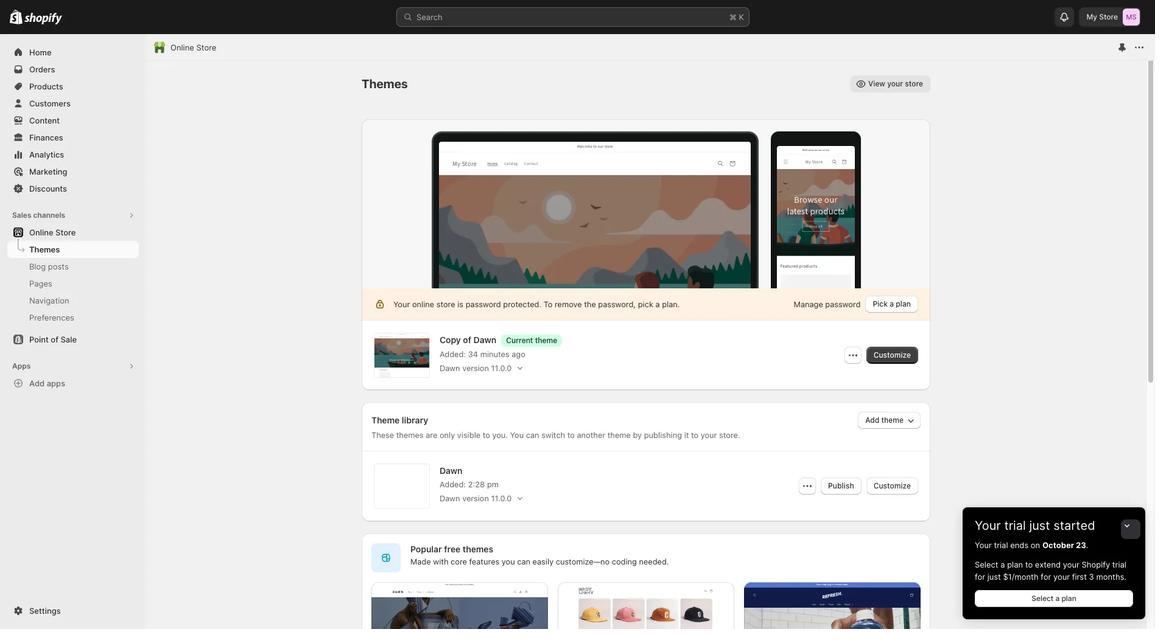 Task type: locate. For each thing, give the bounding box(es) containing it.
1 horizontal spatial online
[[171, 43, 194, 52]]

just
[[1030, 519, 1051, 534], [988, 573, 1001, 582]]

1 horizontal spatial online store link
[[171, 41, 217, 54]]

0 vertical spatial trial
[[1005, 519, 1026, 534]]

0 horizontal spatial online store link
[[7, 224, 139, 241]]

to
[[1026, 561, 1033, 570]]

plan down first
[[1062, 595, 1077, 604]]

themes
[[29, 245, 60, 255]]

ends
[[1011, 541, 1029, 551]]

select inside select a plan to extend your shopify trial for just $1/month for your first 3 months.
[[975, 561, 999, 570]]

0 horizontal spatial select
[[975, 561, 999, 570]]

posts
[[48, 262, 69, 272]]

a inside select a plan to extend your shopify trial for just $1/month for your first 3 months.
[[1001, 561, 1006, 570]]

1 for from the left
[[975, 573, 986, 582]]

online store down the channels
[[29, 228, 76, 238]]

0 horizontal spatial for
[[975, 573, 986, 582]]

1 vertical spatial store
[[196, 43, 217, 52]]

your trial just started
[[975, 519, 1096, 534]]

1 vertical spatial your
[[1054, 573, 1070, 582]]

1 horizontal spatial select
[[1032, 595, 1054, 604]]

2 your from the top
[[975, 541, 992, 551]]

0 horizontal spatial plan
[[1008, 561, 1024, 570]]

store
[[1100, 12, 1119, 21], [196, 43, 217, 52], [55, 228, 76, 238]]

add apps
[[29, 379, 65, 389]]

home link
[[7, 44, 139, 61]]

your up first
[[1064, 561, 1080, 570]]

⌘
[[730, 12, 737, 22]]

.
[[1087, 541, 1089, 551]]

products link
[[7, 78, 139, 95]]

preferences
[[29, 313, 74, 323]]

your left ends
[[975, 541, 992, 551]]

a for select a plan to extend your shopify trial for just $1/month for your first 3 months.
[[1001, 561, 1006, 570]]

1 vertical spatial your
[[975, 541, 992, 551]]

your for your trial ends on october 23 .
[[975, 541, 992, 551]]

online store link down the channels
[[7, 224, 139, 241]]

for left $1/month
[[975, 573, 986, 582]]

0 vertical spatial your
[[975, 519, 1001, 534]]

store right online store image on the left top of page
[[196, 43, 217, 52]]

1 vertical spatial trial
[[995, 541, 1009, 551]]

a
[[1001, 561, 1006, 570], [1056, 595, 1060, 604]]

online up themes
[[29, 228, 53, 238]]

1 vertical spatial online store link
[[7, 224, 139, 241]]

1 horizontal spatial for
[[1041, 573, 1052, 582]]

select down select a plan to extend your shopify trial for just $1/month for your first 3 months. at the right bottom
[[1032, 595, 1054, 604]]

point of sale button
[[0, 331, 146, 348]]

1 horizontal spatial a
[[1056, 595, 1060, 604]]

for down extend
[[1041, 573, 1052, 582]]

point of sale link
[[7, 331, 139, 348]]

select a plan to extend your shopify trial for just $1/month for your first 3 months.
[[975, 561, 1127, 582]]

trial up ends
[[1005, 519, 1026, 534]]

store up the themes link
[[55, 228, 76, 238]]

shopify image
[[10, 10, 23, 24], [25, 13, 62, 25]]

marketing link
[[7, 163, 139, 180]]

a for select a plan
[[1056, 595, 1060, 604]]

1 vertical spatial plan
[[1062, 595, 1077, 604]]

1 vertical spatial select
[[1032, 595, 1054, 604]]

a down select a plan to extend your shopify trial for just $1/month for your first 3 months. at the right bottom
[[1056, 595, 1060, 604]]

2 horizontal spatial store
[[1100, 12, 1119, 21]]

your left first
[[1054, 573, 1070, 582]]

october
[[1043, 541, 1075, 551]]

months.
[[1097, 573, 1127, 582]]

0 horizontal spatial online
[[29, 228, 53, 238]]

trial left ends
[[995, 541, 1009, 551]]

sales channels button
[[7, 207, 139, 224]]

channels
[[33, 211, 65, 220]]

0 horizontal spatial online store
[[29, 228, 76, 238]]

select for select a plan to extend your shopify trial for just $1/month for your first 3 months.
[[975, 561, 999, 570]]

online store
[[171, 43, 217, 52], [29, 228, 76, 238]]

1 horizontal spatial store
[[196, 43, 217, 52]]

1 vertical spatial just
[[988, 573, 1001, 582]]

for
[[975, 573, 986, 582], [1041, 573, 1052, 582]]

first
[[1073, 573, 1087, 582]]

analytics
[[29, 150, 64, 160]]

blog
[[29, 262, 46, 272]]

analytics link
[[7, 146, 139, 163]]

store right my
[[1100, 12, 1119, 21]]

apps
[[12, 362, 31, 371]]

0 vertical spatial store
[[1100, 12, 1119, 21]]

trial
[[1005, 519, 1026, 534], [995, 541, 1009, 551], [1113, 561, 1127, 570]]

0 vertical spatial select
[[975, 561, 999, 570]]

your
[[1064, 561, 1080, 570], [1054, 573, 1070, 582]]

your trial ends on october 23 .
[[975, 541, 1089, 551]]

a up $1/month
[[1001, 561, 1006, 570]]

0 vertical spatial a
[[1001, 561, 1006, 570]]

plan inside select a plan to extend your shopify trial for just $1/month for your first 3 months.
[[1008, 561, 1024, 570]]

0 horizontal spatial a
[[1001, 561, 1006, 570]]

1 horizontal spatial online store
[[171, 43, 217, 52]]

online store right online store image on the left top of page
[[171, 43, 217, 52]]

point of sale
[[29, 335, 77, 345]]

2 vertical spatial trial
[[1113, 561, 1127, 570]]

select a plan link
[[975, 591, 1134, 608]]

online store image
[[154, 41, 166, 54]]

plan
[[1008, 561, 1024, 570], [1062, 595, 1077, 604]]

trial inside dropdown button
[[1005, 519, 1026, 534]]

your inside dropdown button
[[975, 519, 1001, 534]]

your up the your trial ends on october 23 .
[[975, 519, 1001, 534]]

just up on
[[1030, 519, 1051, 534]]

your
[[975, 519, 1001, 534], [975, 541, 992, 551]]

online store link right online store image on the left top of page
[[171, 41, 217, 54]]

0 vertical spatial online store
[[171, 43, 217, 52]]

trial for just
[[1005, 519, 1026, 534]]

blog posts link
[[7, 258, 139, 275]]

plan for select a plan
[[1062, 595, 1077, 604]]

1 horizontal spatial just
[[1030, 519, 1051, 534]]

online right online store image on the left top of page
[[171, 43, 194, 52]]

k
[[739, 12, 744, 22]]

search
[[417, 12, 443, 22]]

1 horizontal spatial plan
[[1062, 595, 1077, 604]]

trial up months. at the right
[[1113, 561, 1127, 570]]

1 vertical spatial a
[[1056, 595, 1060, 604]]

apps
[[47, 379, 65, 389]]

settings link
[[7, 603, 139, 620]]

plan up $1/month
[[1008, 561, 1024, 570]]

just inside dropdown button
[[1030, 519, 1051, 534]]

1 vertical spatial online store
[[29, 228, 76, 238]]

1 your from the top
[[975, 519, 1001, 534]]

0 vertical spatial just
[[1030, 519, 1051, 534]]

0 horizontal spatial just
[[988, 573, 1001, 582]]

select
[[975, 561, 999, 570], [1032, 595, 1054, 604]]

select left to
[[975, 561, 999, 570]]

just left $1/month
[[988, 573, 1001, 582]]

online store link
[[171, 41, 217, 54], [7, 224, 139, 241]]

on
[[1031, 541, 1041, 551]]

0 vertical spatial plan
[[1008, 561, 1024, 570]]

discounts
[[29, 184, 67, 194]]

online
[[171, 43, 194, 52], [29, 228, 53, 238]]

0 horizontal spatial store
[[55, 228, 76, 238]]



Task type: describe. For each thing, give the bounding box(es) containing it.
online store inside "link"
[[29, 228, 76, 238]]

customers link
[[7, 95, 139, 112]]

add apps button
[[7, 375, 139, 392]]

sale
[[61, 335, 77, 345]]

products
[[29, 82, 63, 91]]

orders link
[[7, 61, 139, 78]]

home
[[29, 48, 52, 57]]

0 vertical spatial online store link
[[171, 41, 217, 54]]

2 for from the left
[[1041, 573, 1052, 582]]

extend
[[1036, 561, 1061, 570]]

0 vertical spatial online
[[171, 43, 194, 52]]

pages link
[[7, 275, 139, 292]]

of
[[51, 335, 58, 345]]

finances link
[[7, 129, 139, 146]]

select a plan
[[1032, 595, 1077, 604]]

settings
[[29, 607, 61, 617]]

themes link
[[7, 241, 139, 258]]

⌘ k
[[730, 12, 744, 22]]

your trial just started element
[[963, 540, 1146, 620]]

pages
[[29, 279, 52, 289]]

select for select a plan
[[1032, 595, 1054, 604]]

started
[[1054, 519, 1096, 534]]

navigation link
[[7, 292, 139, 309]]

trial inside select a plan to extend your shopify trial for just $1/month for your first 3 months.
[[1113, 561, 1127, 570]]

$1/month
[[1004, 573, 1039, 582]]

finances
[[29, 133, 63, 143]]

1 vertical spatial online
[[29, 228, 53, 238]]

23
[[1077, 541, 1087, 551]]

blog posts
[[29, 262, 69, 272]]

just inside select a plan to extend your shopify trial for just $1/month for your first 3 months.
[[988, 573, 1001, 582]]

3
[[1090, 573, 1095, 582]]

shopify
[[1082, 561, 1111, 570]]

navigation
[[29, 296, 69, 306]]

1 horizontal spatial shopify image
[[25, 13, 62, 25]]

add
[[29, 379, 45, 389]]

my store
[[1087, 12, 1119, 21]]

content
[[29, 116, 60, 126]]

marketing
[[29, 167, 67, 177]]

2 vertical spatial store
[[55, 228, 76, 238]]

discounts link
[[7, 180, 139, 197]]

0 vertical spatial your
[[1064, 561, 1080, 570]]

0 horizontal spatial shopify image
[[10, 10, 23, 24]]

customers
[[29, 99, 71, 108]]

orders
[[29, 65, 55, 74]]

your trial just started button
[[963, 508, 1146, 534]]

preferences link
[[7, 309, 139, 327]]

trial for ends
[[995, 541, 1009, 551]]

sales channels
[[12, 211, 65, 220]]

sales
[[12, 211, 31, 220]]

apps button
[[7, 358, 139, 375]]

my
[[1087, 12, 1098, 21]]

your for your trial just started
[[975, 519, 1001, 534]]

plan for select a plan to extend your shopify trial for just $1/month for your first 3 months.
[[1008, 561, 1024, 570]]

my store image
[[1123, 9, 1141, 26]]

point
[[29, 335, 49, 345]]

content link
[[7, 112, 139, 129]]



Task type: vqa. For each thing, say whether or not it's contained in the screenshot.
the 'but'
no



